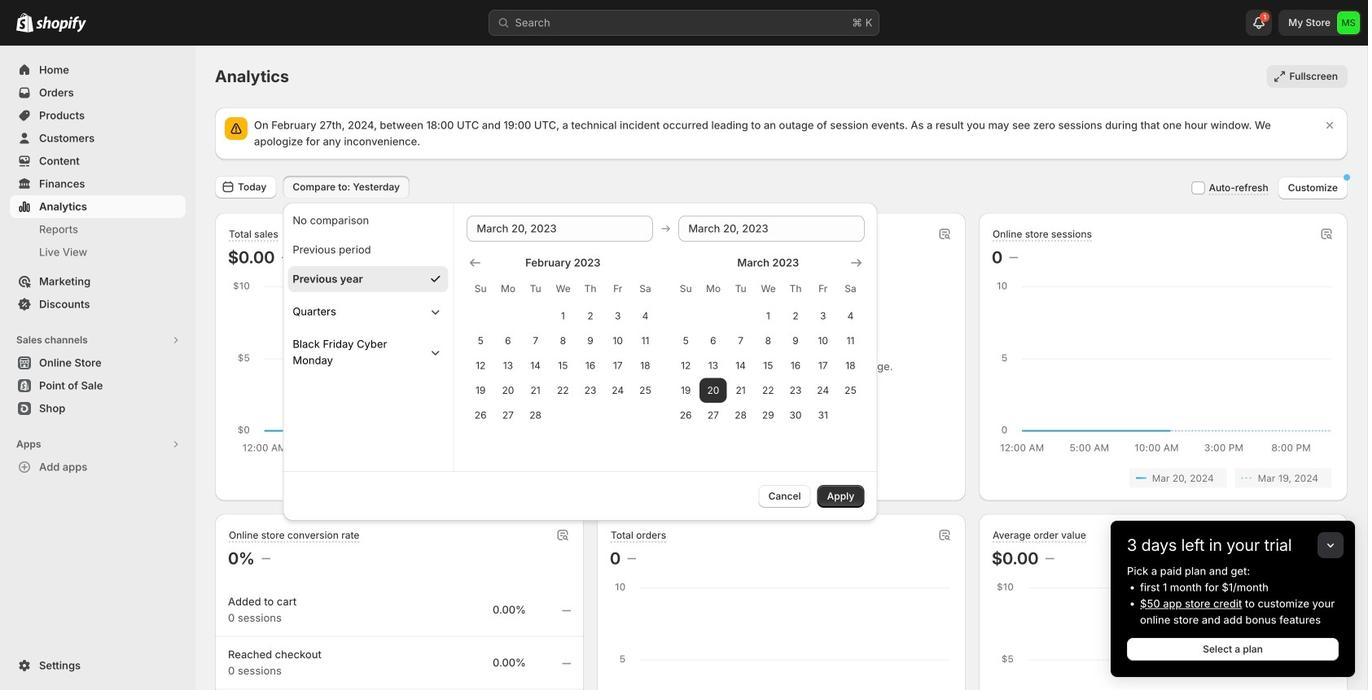 Task type: vqa. For each thing, say whether or not it's contained in the screenshot.
online
no



Task type: describe. For each thing, give the bounding box(es) containing it.
2 yyyy-mm-dd text field from the left
[[679, 216, 864, 242]]

monday element for first sunday element from right
[[700, 274, 727, 304]]

1 yyyy-mm-dd text field from the left
[[467, 216, 653, 242]]

0 horizontal spatial shopify image
[[16, 13, 33, 32]]

1 list from the left
[[231, 469, 568, 488]]

1 sunday element from the left
[[467, 274, 494, 304]]

tuesday element for first sunday element from right
[[727, 274, 754, 304]]

thursday element for saturday element for 1st sunday element from left
[[577, 274, 604, 304]]

1 grid from the left
[[467, 255, 659, 428]]

monday element for 1st sunday element from left
[[494, 274, 522, 304]]

1 horizontal spatial shopify image
[[36, 16, 86, 32]]



Task type: locate. For each thing, give the bounding box(es) containing it.
saturday element for first sunday element from right
[[837, 274, 864, 304]]

2 friday element from the left
[[809, 274, 837, 304]]

wednesday element for tuesday element for first sunday element from right
[[754, 274, 782, 304]]

1 horizontal spatial monday element
[[700, 274, 727, 304]]

1 horizontal spatial tuesday element
[[727, 274, 754, 304]]

1 wednesday element from the left
[[549, 274, 577, 304]]

1 monday element from the left
[[494, 274, 522, 304]]

tuesday element for 1st sunday element from left
[[522, 274, 549, 304]]

saturday element
[[632, 274, 659, 304], [837, 274, 864, 304]]

2 sunday element from the left
[[672, 274, 700, 304]]

2 monday element from the left
[[700, 274, 727, 304]]

1 horizontal spatial thursday element
[[782, 274, 809, 304]]

monday element
[[494, 274, 522, 304], [700, 274, 727, 304]]

0 horizontal spatial yyyy-mm-dd text field
[[467, 216, 653, 242]]

0 horizontal spatial grid
[[467, 255, 659, 428]]

2 grid from the left
[[672, 255, 864, 428]]

1 horizontal spatial yyyy-mm-dd text field
[[679, 216, 864, 242]]

0 horizontal spatial friday element
[[604, 274, 632, 304]]

friday element
[[604, 274, 632, 304], [809, 274, 837, 304]]

2 tuesday element from the left
[[727, 274, 754, 304]]

1 thursday element from the left
[[577, 274, 604, 304]]

0 horizontal spatial list
[[231, 469, 568, 488]]

2 saturday element from the left
[[837, 274, 864, 304]]

grid
[[467, 255, 659, 428], [672, 255, 864, 428]]

1 horizontal spatial list
[[995, 469, 1331, 488]]

wednesday element
[[549, 274, 577, 304], [754, 274, 782, 304]]

2 wednesday element from the left
[[754, 274, 782, 304]]

shopify image
[[16, 13, 33, 32], [36, 16, 86, 32]]

wednesday element for 1st sunday element from left's tuesday element
[[549, 274, 577, 304]]

1 horizontal spatial friday element
[[809, 274, 837, 304]]

1 tuesday element from the left
[[522, 274, 549, 304]]

2 list from the left
[[995, 469, 1331, 488]]

saturday element for 1st sunday element from left
[[632, 274, 659, 304]]

0 horizontal spatial sunday element
[[467, 274, 494, 304]]

1 friday element from the left
[[604, 274, 632, 304]]

friday element for first sunday element from right saturday element
[[809, 274, 837, 304]]

thursday element
[[577, 274, 604, 304], [782, 274, 809, 304]]

1 saturday element from the left
[[632, 274, 659, 304]]

1 horizontal spatial wednesday element
[[754, 274, 782, 304]]

friday element for saturday element for 1st sunday element from left
[[604, 274, 632, 304]]

thursday element for first sunday element from right saturday element
[[782, 274, 809, 304]]

1 horizontal spatial sunday element
[[672, 274, 700, 304]]

sunday element
[[467, 274, 494, 304], [672, 274, 700, 304]]

my store image
[[1337, 11, 1360, 34]]

0 horizontal spatial saturday element
[[632, 274, 659, 304]]

list
[[231, 469, 568, 488], [995, 469, 1331, 488]]

0 horizontal spatial tuesday element
[[522, 274, 549, 304]]

1 horizontal spatial saturday element
[[837, 274, 864, 304]]

2 thursday element from the left
[[782, 274, 809, 304]]

YYYY-MM-DD text field
[[467, 216, 653, 242], [679, 216, 864, 242]]

0 horizontal spatial monday element
[[494, 274, 522, 304]]

0 horizontal spatial thursday element
[[577, 274, 604, 304]]

tuesday element
[[522, 274, 549, 304], [727, 274, 754, 304]]

1 horizontal spatial grid
[[672, 255, 864, 428]]

0 horizontal spatial wednesday element
[[549, 274, 577, 304]]



